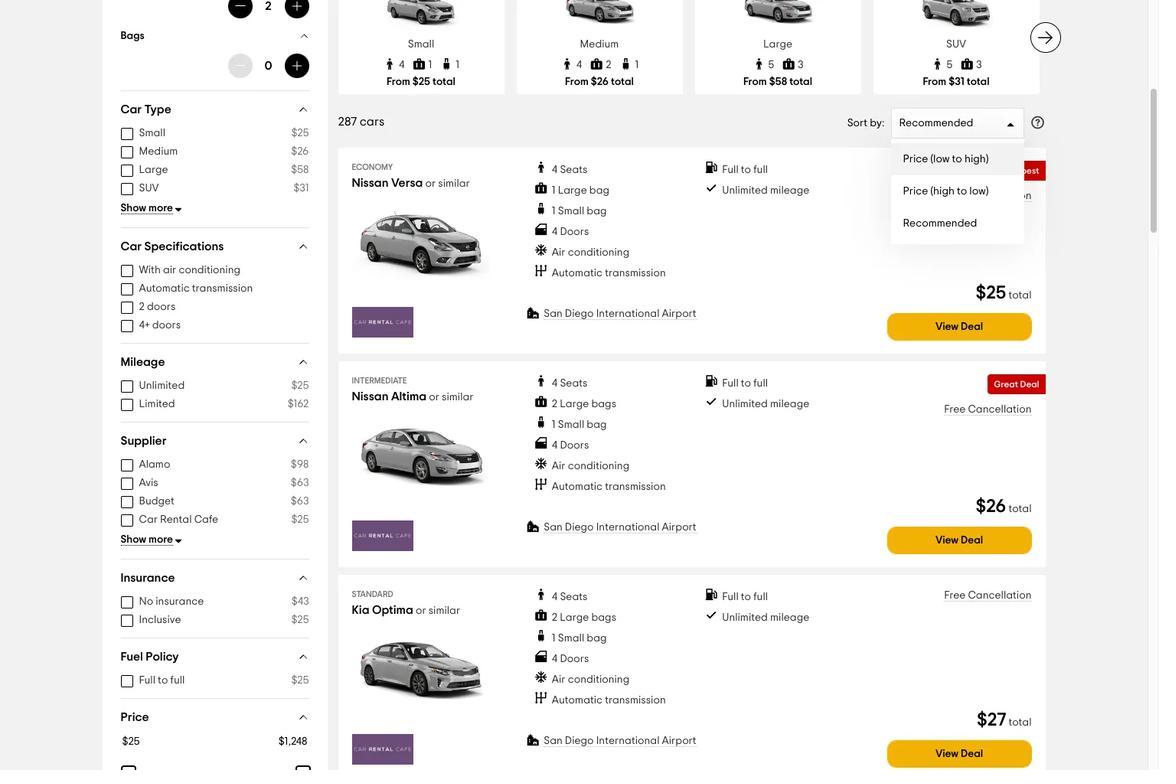 Task type: vqa. For each thing, say whether or not it's contained in the screenshot.


Task type: locate. For each thing, give the bounding box(es) containing it.
2 vertical spatial free cancellation
[[945, 590, 1032, 601]]

2 vertical spatial view
[[936, 749, 959, 760]]

view for $25
[[936, 321, 959, 332]]

3 mileage from the top
[[771, 613, 810, 623]]

0 vertical spatial 4 seats
[[552, 164, 588, 175]]

0 vertical spatial nissan
[[352, 177, 389, 189]]

1 vertical spatial nissan
[[352, 390, 389, 403]]

2 vertical spatial 4 doors
[[552, 654, 589, 665]]

2 4 doors from the top
[[552, 440, 589, 451]]

2 4 seats from the top
[[552, 378, 588, 389]]

bag for $25
[[587, 206, 607, 217]]

4 doors
[[552, 226, 589, 237], [552, 440, 589, 451], [552, 654, 589, 665]]

1 5 from the left
[[769, 59, 775, 70]]

2 $63 from the top
[[291, 496, 309, 507]]

full for $27
[[754, 592, 768, 603]]

recommended up (low
[[900, 118, 974, 128]]

0 vertical spatial 1 small bag
[[552, 206, 607, 217]]

4 seats for $25
[[552, 164, 588, 175]]

transmission for $27
[[605, 695, 666, 706]]

similar right versa
[[438, 178, 470, 189]]

san diego international airport
[[544, 308, 697, 319], [544, 522, 697, 533], [544, 736, 697, 747]]

2 vertical spatial $26
[[976, 498, 1007, 516]]

view deal button down $26 total
[[887, 527, 1032, 554]]

2 vertical spatial similar
[[429, 606, 461, 616]]

4 car type image from the left
[[918, 0, 995, 33]]

3 san from the top
[[544, 736, 563, 747]]

view deal button for $25
[[887, 313, 1032, 341]]

0 vertical spatial bags
[[592, 399, 617, 410]]

1 from from the left
[[387, 76, 410, 87]]

0 vertical spatial price
[[903, 154, 929, 164]]

similar right altima
[[442, 392, 474, 403]]

similar inside standard kia optima or similar
[[429, 606, 461, 616]]

1 unlimited mileage from the top
[[722, 185, 810, 196]]

0 horizontal spatial $31
[[294, 183, 309, 194]]

0 vertical spatial show more
[[121, 203, 173, 214]]

0 vertical spatial 4 doors
[[552, 226, 589, 237]]

2 inside with air conditioning automatic transmission 2 doors 4+ doors
[[139, 302, 145, 313]]

airport for $27
[[662, 736, 697, 747]]

doors for $25
[[560, 226, 589, 237]]

show more
[[121, 203, 173, 214], [121, 535, 173, 545]]

3 view from the top
[[936, 749, 959, 760]]

view deal button for $26
[[887, 527, 1032, 554]]

optima
[[372, 604, 413, 616]]

3 diego from the top
[[565, 736, 594, 747]]

3 air from the top
[[552, 675, 566, 685]]

large for $27
[[560, 613, 589, 623]]

view deal
[[936, 321, 984, 332], [936, 535, 984, 546], [936, 749, 984, 760]]

san diego international airport for $25
[[544, 308, 697, 319]]

full for $25
[[722, 164, 739, 175]]

previous image
[[329, 28, 347, 47]]

versa
[[391, 177, 423, 189]]

1 vertical spatial bags
[[592, 613, 617, 623]]

2 vertical spatial view deal button
[[887, 740, 1032, 768]]

from $26 total
[[565, 76, 634, 87]]

nissan inside intermediate nissan altima or similar
[[352, 390, 389, 403]]

$63
[[291, 478, 309, 489], [291, 496, 309, 507]]

doors right 4+
[[152, 320, 181, 331]]

3 for from $31 total
[[977, 59, 982, 70]]

1 vertical spatial show more
[[121, 535, 173, 545]]

view deal down $26 total
[[936, 535, 984, 546]]

3 seats from the top
[[560, 592, 588, 603]]

deal for $27
[[961, 749, 984, 760]]

287 cars
[[338, 115, 385, 128]]

0 vertical spatial $26
[[591, 76, 609, 87]]

doors up 4+
[[147, 302, 176, 313]]

2 diego from the top
[[565, 522, 594, 533]]

air conditioning for $25
[[552, 247, 630, 258]]

2 cancellation from the top
[[969, 404, 1032, 415]]

1 vertical spatial view deal button
[[887, 527, 1032, 554]]

1 air from the top
[[552, 247, 566, 258]]

similar inside intermediate nissan altima or similar
[[442, 392, 474, 403]]

full for $27
[[722, 592, 739, 603]]

1 vertical spatial mileage
[[771, 399, 810, 410]]

air conditioning for $26
[[552, 461, 630, 472]]

1 3 from the left
[[798, 59, 804, 70]]

1 vertical spatial san
[[544, 522, 563, 533]]

large for $25
[[558, 185, 587, 196]]

great
[[994, 380, 1019, 389]]

airport
[[662, 308, 697, 319], [662, 522, 697, 533], [662, 736, 697, 747]]

doors
[[147, 302, 176, 313], [152, 320, 181, 331]]

doors for $26
[[560, 440, 589, 451]]

1 2 large bags from the top
[[552, 399, 617, 410]]

0 vertical spatial view deal button
[[887, 313, 1032, 341]]

1 vertical spatial price
[[903, 186, 929, 197]]

car type image up 'from $31 total'
[[918, 0, 995, 33]]

4 seats for $26
[[552, 378, 588, 389]]

2 nissan from the top
[[352, 390, 389, 403]]

car type image up from $26 total
[[561, 0, 638, 33]]

0 vertical spatial $58
[[770, 76, 788, 87]]

1 4 doors from the top
[[552, 226, 589, 237]]

no insurance
[[139, 597, 204, 607]]

seats for $25
[[560, 164, 588, 175]]

1 diego from the top
[[565, 308, 594, 319]]

view deal for $25
[[936, 321, 984, 332]]

car type image for medium
[[561, 0, 638, 33]]

2 vertical spatial air
[[552, 675, 566, 685]]

2 free from the top
[[945, 404, 966, 415]]

0 vertical spatial medium
[[580, 39, 619, 50]]

2 vertical spatial price
[[121, 712, 149, 724]]

1 horizontal spatial suv
[[947, 39, 967, 50]]

1 vertical spatial $58
[[291, 165, 309, 175]]

3 view deal from the top
[[936, 749, 984, 760]]

1 san from the top
[[544, 308, 563, 319]]

mileage for $27
[[771, 613, 810, 623]]

2 car type image from the left
[[561, 0, 638, 33]]

suv
[[947, 39, 967, 50], [139, 183, 159, 194]]

show more up car specifications
[[121, 203, 173, 214]]

cheapest
[[999, 166, 1040, 175]]

2 vertical spatial air conditioning
[[552, 675, 630, 685]]

car type image up from $25 total at the left top
[[383, 0, 460, 33]]

1 vertical spatial view deal
[[936, 535, 984, 546]]

2 vertical spatial san diego international airport
[[544, 736, 697, 747]]

3 free from the top
[[945, 590, 966, 601]]

1 vertical spatial 4 seats
[[552, 378, 588, 389]]

2 more from the top
[[149, 535, 173, 545]]

2 view deal from the top
[[936, 535, 984, 546]]

0 horizontal spatial 3
[[798, 59, 804, 70]]

$25 total
[[976, 284, 1032, 302]]

recommended down (high
[[903, 218, 978, 229]]

san for $27
[[544, 736, 563, 747]]

view deal button
[[887, 313, 1032, 341], [887, 527, 1032, 554], [887, 740, 1032, 768]]

1 vertical spatial automatic transmission
[[552, 482, 666, 492]]

5 for $31
[[947, 59, 953, 70]]

5 up 'from $31 total'
[[947, 59, 953, 70]]

3 4 seats from the top
[[552, 592, 588, 603]]

show more for supplier
[[121, 535, 173, 545]]

$27
[[977, 711, 1007, 730]]

price left (high
[[903, 186, 929, 197]]

2 seats from the top
[[560, 378, 588, 389]]

3 car type image from the left
[[740, 0, 817, 33]]

4 seats
[[552, 164, 588, 175], [552, 378, 588, 389], [552, 592, 588, 603]]

1 vertical spatial international
[[596, 522, 660, 533]]

1 horizontal spatial $26
[[591, 76, 609, 87]]

1 view deal button from the top
[[887, 313, 1032, 341]]

transmission for $25
[[605, 268, 666, 279]]

0 vertical spatial mileage
[[771, 185, 810, 196]]

from
[[387, 76, 410, 87], [565, 76, 589, 87], [744, 76, 767, 87], [923, 76, 947, 87]]

$31
[[949, 76, 965, 87], [294, 183, 309, 194]]

suv up 'from $31 total'
[[947, 39, 967, 50]]

view deal down $27
[[936, 749, 984, 760]]

$58
[[770, 76, 788, 87], [291, 165, 309, 175]]

show up car specifications
[[121, 203, 146, 214]]

2 air conditioning from the top
[[552, 461, 630, 472]]

2 vertical spatial san
[[544, 736, 563, 747]]

doors
[[560, 226, 589, 237], [560, 440, 589, 451], [560, 654, 589, 665]]

1 1 small bag from the top
[[552, 206, 607, 217]]

bags
[[592, 399, 617, 410], [592, 613, 617, 623]]

nissan down economy
[[352, 177, 389, 189]]

1 vertical spatial $63
[[291, 496, 309, 507]]

deal for $26
[[961, 535, 984, 546]]

recommended
[[900, 118, 974, 128], [903, 218, 978, 229]]

insurance
[[156, 597, 204, 607]]

car type image
[[383, 0, 460, 33], [561, 0, 638, 33], [740, 0, 817, 33], [918, 0, 995, 33]]

1 vertical spatial free cancellation
[[945, 404, 1032, 415]]

show more for car type
[[121, 203, 173, 214]]

air
[[163, 265, 176, 276]]

1 air conditioning from the top
[[552, 247, 630, 258]]

2 airport from the top
[[662, 522, 697, 533]]

2 1 small bag from the top
[[552, 419, 607, 430]]

0 vertical spatial more
[[149, 203, 173, 214]]

add bag image
[[291, 60, 303, 72]]

cancellation for $25
[[969, 190, 1032, 201]]

international
[[596, 308, 660, 319], [596, 522, 660, 533], [596, 736, 660, 747]]

2
[[265, 0, 272, 12], [606, 59, 612, 70], [139, 302, 145, 313], [552, 399, 558, 410], [552, 613, 558, 623]]

full
[[754, 164, 768, 175], [754, 378, 768, 389], [754, 592, 768, 603], [170, 676, 185, 686]]

2 vertical spatial automatic transmission
[[552, 695, 666, 706]]

medium up from $26 total
[[580, 39, 619, 50]]

kia
[[352, 604, 370, 616]]

mileage
[[121, 356, 165, 368]]

similar inside economy nissan versa or similar
[[438, 178, 470, 189]]

full
[[722, 164, 739, 175], [722, 378, 739, 389], [722, 592, 739, 603], [139, 676, 156, 686]]

3 automatic transmission from the top
[[552, 695, 666, 706]]

2 doors from the top
[[560, 440, 589, 451]]

mileage
[[771, 185, 810, 196], [771, 399, 810, 410], [771, 613, 810, 623]]

or right versa
[[426, 178, 436, 189]]

2 show from the top
[[121, 535, 146, 545]]

1 vertical spatial 4 doors
[[552, 440, 589, 451]]

3 doors from the top
[[560, 654, 589, 665]]

1 vertical spatial airport
[[662, 522, 697, 533]]

car up with
[[121, 241, 142, 253]]

1 more from the top
[[149, 203, 173, 214]]

1 mileage from the top
[[771, 185, 810, 196]]

air for $25
[[552, 247, 566, 258]]

0 vertical spatial doors
[[560, 226, 589, 237]]

deal right great
[[1021, 380, 1040, 389]]

1 show from the top
[[121, 203, 146, 214]]

2 mileage from the top
[[771, 399, 810, 410]]

large for $26
[[560, 399, 589, 410]]

3 san diego international airport from the top
[[544, 736, 697, 747]]

(high
[[931, 186, 955, 197]]

1 san diego international airport from the top
[[544, 308, 697, 319]]

show for car type
[[121, 203, 146, 214]]

price up minimum price slider
[[121, 712, 149, 724]]

1 view from the top
[[936, 321, 959, 332]]

unlimited mileage
[[722, 185, 810, 196], [722, 399, 810, 410], [722, 613, 810, 623]]

3 air conditioning from the top
[[552, 675, 630, 685]]

0 vertical spatial free
[[945, 190, 966, 201]]

2 vertical spatial 4 seats
[[552, 592, 588, 603]]

0 horizontal spatial suv
[[139, 183, 159, 194]]

0 vertical spatial doors
[[147, 302, 176, 313]]

or for $27
[[416, 606, 426, 616]]

price
[[903, 154, 929, 164], [903, 186, 929, 197], [121, 712, 149, 724]]

more for car type
[[149, 203, 173, 214]]

0 vertical spatial view deal
[[936, 321, 984, 332]]

2 3 from the left
[[977, 59, 982, 70]]

transmission
[[605, 268, 666, 279], [192, 283, 253, 294], [605, 482, 666, 492], [605, 695, 666, 706]]

1 vertical spatial show
[[121, 535, 146, 545]]

unlimited for $26
[[722, 399, 768, 410]]

1 vertical spatial suv
[[139, 183, 159, 194]]

free for $26
[[945, 404, 966, 415]]

1 doors from the top
[[560, 226, 589, 237]]

3 unlimited mileage from the top
[[722, 613, 810, 623]]

1 vertical spatial seats
[[560, 378, 588, 389]]

2 unlimited mileage from the top
[[722, 399, 810, 410]]

1 vertical spatial car
[[121, 241, 142, 253]]

4 doors for $25
[[552, 226, 589, 237]]

1 4 seats from the top
[[552, 164, 588, 175]]

automatic inside with air conditioning automatic transmission 2 doors 4+ doors
[[139, 283, 190, 294]]

0 horizontal spatial $58
[[291, 165, 309, 175]]

1 car type image from the left
[[383, 0, 460, 33]]

nissan inside economy nissan versa or similar
[[352, 177, 389, 189]]

transmission inside with air conditioning automatic transmission 2 doors 4+ doors
[[192, 283, 253, 294]]

view deal button down $27
[[887, 740, 1032, 768]]

3 cancellation from the top
[[969, 590, 1032, 601]]

3 up from $58 total
[[798, 59, 804, 70]]

conditioning
[[568, 247, 630, 258], [179, 265, 240, 276], [568, 461, 630, 472], [568, 675, 630, 685]]

sort by:
[[848, 118, 885, 128]]

1 vertical spatial unlimited mileage
[[722, 399, 810, 410]]

car
[[121, 103, 142, 116], [121, 241, 142, 253], [139, 515, 158, 525]]

san diego international airport for $27
[[544, 736, 697, 747]]

0 vertical spatial $31
[[949, 76, 965, 87]]

1 bags from the top
[[592, 399, 617, 410]]

deal down $25 total on the right of the page
[[961, 321, 984, 332]]

0 vertical spatial similar
[[438, 178, 470, 189]]

similar for $26
[[442, 392, 474, 403]]

or right altima
[[429, 392, 440, 403]]

5
[[769, 59, 775, 70], [947, 59, 953, 70]]

1 cancellation from the top
[[969, 190, 1032, 201]]

3 1 small bag from the top
[[552, 633, 607, 644]]

0 vertical spatial unlimited mileage
[[722, 185, 810, 196]]

1 vertical spatial 2 large bags
[[552, 613, 617, 623]]

1 nissan from the top
[[352, 177, 389, 189]]

airport for $25
[[662, 308, 697, 319]]

0 vertical spatial car
[[121, 103, 142, 116]]

san
[[544, 308, 563, 319], [544, 522, 563, 533], [544, 736, 563, 747]]

avis
[[139, 478, 158, 489]]

mileage for $26
[[771, 399, 810, 410]]

car specifications
[[121, 241, 224, 253]]

automatic transmission for $25
[[552, 268, 666, 279]]

doors for $27
[[560, 654, 589, 665]]

2 show more from the top
[[121, 535, 173, 545]]

total
[[433, 76, 456, 87], [611, 76, 634, 87], [790, 76, 813, 87], [967, 76, 990, 87], [1009, 290, 1032, 301], [1009, 504, 1032, 514], [1009, 717, 1032, 728]]

2 free cancellation from the top
[[945, 404, 1032, 415]]

suv up car specifications
[[139, 183, 159, 194]]

3 international from the top
[[596, 736, 660, 747]]

automatic for $27
[[552, 695, 603, 706]]

show more down rental
[[121, 535, 173, 545]]

international for $25
[[596, 308, 660, 319]]

2 san from the top
[[544, 522, 563, 533]]

2 air from the top
[[552, 461, 566, 472]]

air for $26
[[552, 461, 566, 472]]

view
[[936, 321, 959, 332], [936, 535, 959, 546], [936, 749, 959, 760]]

free cancellation
[[945, 190, 1032, 201], [945, 404, 1032, 415], [945, 590, 1032, 601]]

limited
[[139, 399, 175, 410]]

view deal down $25 total on the right of the page
[[936, 321, 984, 332]]

similar right optima
[[429, 606, 461, 616]]

2 view from the top
[[936, 535, 959, 546]]

4
[[399, 59, 405, 70], [577, 59, 582, 70], [552, 164, 558, 175], [552, 226, 558, 237], [552, 378, 558, 389], [552, 440, 558, 451], [552, 592, 558, 603], [552, 654, 558, 665]]

unlimited for $25
[[722, 185, 768, 196]]

0 vertical spatial air
[[552, 247, 566, 258]]

deal down $27
[[961, 749, 984, 760]]

2 5 from the left
[[947, 59, 953, 70]]

0 vertical spatial or
[[426, 178, 436, 189]]

car down budget
[[139, 515, 158, 525]]

1 vertical spatial doors
[[560, 440, 589, 451]]

conditioning for $25
[[568, 247, 630, 258]]

subtract bag image
[[234, 60, 246, 72]]

low)
[[970, 186, 989, 197]]

or inside standard kia optima or similar
[[416, 606, 426, 616]]

full to full
[[722, 164, 768, 175], [722, 378, 768, 389], [722, 592, 768, 603], [139, 676, 185, 686]]

total inside $27 total
[[1009, 717, 1032, 728]]

1 vertical spatial similar
[[442, 392, 474, 403]]

1 show more from the top
[[121, 203, 173, 214]]

0 vertical spatial international
[[596, 308, 660, 319]]

4 doors for $27
[[552, 654, 589, 665]]

1
[[429, 59, 432, 70], [456, 59, 460, 70], [635, 59, 639, 70], [552, 185, 556, 196], [552, 206, 556, 217], [552, 419, 556, 430], [552, 633, 556, 644]]

car for car specifications
[[121, 241, 142, 253]]

san diego international airport for $26
[[544, 522, 697, 533]]

0 vertical spatial san
[[544, 308, 563, 319]]

bag for $26
[[587, 419, 607, 430]]

1 vertical spatial more
[[149, 535, 173, 545]]

1 vertical spatial san diego international airport
[[544, 522, 697, 533]]

altima
[[391, 390, 427, 403]]

1 vertical spatial or
[[429, 392, 440, 403]]

nissan for $26
[[352, 390, 389, 403]]

price (high to low)
[[903, 186, 989, 197]]

show up insurance
[[121, 535, 146, 545]]

2 vertical spatial diego
[[565, 736, 594, 747]]

1 vertical spatial medium
[[139, 146, 178, 157]]

3 from from the left
[[744, 76, 767, 87]]

rental
[[160, 515, 192, 525]]

2 bags from the top
[[592, 613, 617, 623]]

view deal button down $25 total on the right of the page
[[887, 313, 1032, 341]]

2 vertical spatial 1 small bag
[[552, 633, 607, 644]]

nissan down intermediate
[[352, 390, 389, 403]]

$162
[[288, 399, 309, 410]]

bag
[[590, 185, 610, 196], [587, 206, 607, 217], [587, 419, 607, 430], [587, 633, 607, 644]]

more up car specifications
[[149, 203, 173, 214]]

more
[[149, 203, 173, 214], [149, 535, 173, 545]]

airport for $26
[[662, 522, 697, 533]]

subtract passenger image
[[234, 0, 246, 12]]

2 vertical spatial cancellation
[[969, 590, 1032, 601]]

specifications
[[144, 241, 224, 253]]

1 airport from the top
[[662, 308, 697, 319]]

nissan
[[352, 177, 389, 189], [352, 390, 389, 403]]

1 automatic transmission from the top
[[552, 268, 666, 279]]

full for $26
[[722, 378, 739, 389]]

$26
[[591, 76, 609, 87], [291, 146, 309, 157], [976, 498, 1007, 516]]

medium down the type at the left top of the page
[[139, 146, 178, 157]]

standard
[[352, 590, 393, 599]]

2 automatic transmission from the top
[[552, 482, 666, 492]]

to
[[953, 154, 963, 164], [741, 164, 751, 175], [957, 186, 968, 197], [741, 378, 751, 389], [741, 592, 751, 603], [158, 676, 168, 686]]

2 from from the left
[[565, 76, 589, 87]]

$26 for $26
[[291, 146, 309, 157]]

diego for $25
[[565, 308, 594, 319]]

total inside $26 total
[[1009, 504, 1032, 514]]

2 large bags
[[552, 399, 617, 410], [552, 613, 617, 623]]

0 vertical spatial air conditioning
[[552, 247, 630, 258]]

3 view deal button from the top
[[887, 740, 1032, 768]]

1 vertical spatial view
[[936, 535, 959, 546]]

1 $63 from the top
[[291, 478, 309, 489]]

intermediate
[[352, 377, 407, 385]]

0 vertical spatial cancellation
[[969, 190, 1032, 201]]

or right optima
[[416, 606, 426, 616]]

2 san diego international airport from the top
[[544, 522, 697, 533]]

car left the type at the left top of the page
[[121, 103, 142, 116]]

1 horizontal spatial 5
[[947, 59, 953, 70]]

mileage for $25
[[771, 185, 810, 196]]

free
[[945, 190, 966, 201], [945, 404, 966, 415], [945, 590, 966, 601]]

0 vertical spatial 2 large bags
[[552, 399, 617, 410]]

0 vertical spatial view
[[936, 321, 959, 332]]

2 vertical spatial free
[[945, 590, 966, 601]]

automatic
[[552, 268, 603, 279], [139, 283, 190, 294], [552, 482, 603, 492], [552, 695, 603, 706]]

air
[[552, 247, 566, 258], [552, 461, 566, 472], [552, 675, 566, 685]]

unlimited
[[722, 185, 768, 196], [139, 381, 185, 391], [722, 399, 768, 410], [722, 613, 768, 623]]

1 vertical spatial 1 small bag
[[552, 419, 607, 430]]

2 vertical spatial unlimited mileage
[[722, 613, 810, 623]]

2 vertical spatial mileage
[[771, 613, 810, 623]]

1 international from the top
[[596, 308, 660, 319]]

1 vertical spatial cancellation
[[969, 404, 1032, 415]]

3 up 'from $31 total'
[[977, 59, 982, 70]]

price for price (low to high)
[[903, 154, 929, 164]]

2 view deal button from the top
[[887, 527, 1032, 554]]

3 free cancellation from the top
[[945, 590, 1032, 601]]

bags for $26
[[592, 399, 617, 410]]

show for supplier
[[121, 535, 146, 545]]

next image
[[1037, 28, 1055, 47]]

4 from from the left
[[923, 76, 947, 87]]

1 free from the top
[[945, 190, 966, 201]]

2 international from the top
[[596, 522, 660, 533]]

3 4 doors from the top
[[552, 654, 589, 665]]

1 vertical spatial air conditioning
[[552, 461, 630, 472]]

unlimited for $27
[[722, 613, 768, 623]]

similar
[[438, 178, 470, 189], [442, 392, 474, 403], [429, 606, 461, 616]]

3 airport from the top
[[662, 736, 697, 747]]

minimum price slider
[[111, 757, 145, 771]]

0 horizontal spatial 5
[[769, 59, 775, 70]]

seats
[[560, 164, 588, 175], [560, 378, 588, 389], [560, 592, 588, 603]]

more down rental
[[149, 535, 173, 545]]

2 vertical spatial doors
[[560, 654, 589, 665]]

1 seats from the top
[[560, 164, 588, 175]]

deal down $26 total
[[961, 535, 984, 546]]

5 up from $58 total
[[769, 59, 775, 70]]

or inside economy nissan versa or similar
[[426, 178, 436, 189]]

large
[[764, 39, 793, 50], [139, 165, 168, 175], [558, 185, 587, 196], [560, 399, 589, 410], [560, 613, 589, 623]]

0 vertical spatial show
[[121, 203, 146, 214]]

0 vertical spatial free cancellation
[[945, 190, 1032, 201]]

1 view deal from the top
[[936, 321, 984, 332]]

inclusive
[[139, 615, 181, 626]]

1 vertical spatial $26
[[291, 146, 309, 157]]

2 vertical spatial car
[[139, 515, 158, 525]]

1 horizontal spatial $31
[[949, 76, 965, 87]]

international for $27
[[596, 736, 660, 747]]

1 vertical spatial air
[[552, 461, 566, 472]]

with
[[139, 265, 161, 276]]

1 free cancellation from the top
[[945, 190, 1032, 201]]

view for $26
[[936, 535, 959, 546]]

car type image up from $58 total
[[740, 0, 817, 33]]

or inside intermediate nissan altima or similar
[[429, 392, 440, 403]]

2 2 large bags from the top
[[552, 613, 617, 623]]

price left (low
[[903, 154, 929, 164]]



Task type: describe. For each thing, give the bounding box(es) containing it.
economy nissan versa or similar
[[352, 163, 470, 189]]

free cancellation for $25
[[945, 190, 1032, 201]]

car type
[[121, 103, 171, 116]]

budget
[[139, 496, 174, 507]]

from $25 total
[[387, 76, 456, 87]]

sort
[[848, 118, 868, 128]]

small for $27
[[558, 633, 585, 644]]

fuel policy
[[121, 651, 179, 663]]

maximum price slider
[[286, 757, 320, 771]]

2 large bags for $27
[[552, 613, 617, 623]]

0 vertical spatial suv
[[947, 39, 967, 50]]

2 large bags for $26
[[552, 399, 617, 410]]

0 horizontal spatial medium
[[139, 146, 178, 157]]

4 seats for $27
[[552, 592, 588, 603]]

$43
[[292, 597, 309, 607]]

price (low to high)
[[903, 154, 989, 164]]

transmission for $26
[[605, 482, 666, 492]]

bags for $27
[[592, 613, 617, 623]]

type
[[144, 103, 171, 116]]

3 for from $58 total
[[798, 59, 804, 70]]

or for $26
[[429, 392, 440, 403]]

air for $27
[[552, 675, 566, 685]]

$98
[[291, 460, 309, 470]]

great deal
[[994, 380, 1040, 389]]

4 doors for $26
[[552, 440, 589, 451]]

no
[[139, 597, 153, 607]]

$1,248
[[279, 737, 308, 748]]

high)
[[965, 154, 989, 164]]

view for $27
[[936, 749, 959, 760]]

san for $26
[[544, 522, 563, 533]]

from for from $25 total
[[387, 76, 410, 87]]

automatic transmission for $26
[[552, 482, 666, 492]]

automatic for $25
[[552, 268, 603, 279]]

car type image for suv
[[918, 0, 995, 33]]

seats for $26
[[560, 378, 588, 389]]

0
[[265, 60, 272, 72]]

from for from $58 total
[[744, 76, 767, 87]]

conditioning for $27
[[568, 675, 630, 685]]

car type image for large
[[740, 0, 817, 33]]

diego for $27
[[565, 736, 594, 747]]

alamo
[[139, 460, 170, 470]]

economy
[[352, 163, 393, 171]]

by:
[[870, 118, 885, 128]]

standard kia optima or similar
[[352, 590, 461, 616]]

fuel
[[121, 651, 143, 663]]

price for price
[[121, 712, 149, 724]]

1 horizontal spatial $58
[[770, 76, 788, 87]]

or for $25
[[426, 178, 436, 189]]

from for from $31 total
[[923, 76, 947, 87]]

more for supplier
[[149, 535, 173, 545]]

from for from $26 total
[[565, 76, 589, 87]]

view deal button for $27
[[887, 740, 1032, 768]]

air conditioning for $27
[[552, 675, 630, 685]]

seats for $27
[[560, 592, 588, 603]]

insurance
[[121, 572, 175, 584]]

small for $26
[[558, 419, 585, 430]]

intermediate nissan altima or similar
[[352, 377, 474, 403]]

$26 for $26 total
[[976, 498, 1007, 516]]

1 vertical spatial recommended
[[903, 218, 978, 229]]

1 large bag
[[552, 185, 610, 196]]

full to full for $26
[[722, 378, 768, 389]]

$27 total
[[977, 711, 1032, 730]]

nissan for $25
[[352, 177, 389, 189]]

add passenger image
[[291, 0, 303, 12]]

automatic for $26
[[552, 482, 603, 492]]

policy
[[146, 651, 179, 663]]

1 small bag for $27
[[552, 633, 607, 644]]

price for price (high to low)
[[903, 186, 929, 197]]

total inside $25 total
[[1009, 290, 1032, 301]]

san for $25
[[544, 308, 563, 319]]

full for $26
[[754, 378, 768, 389]]

with air conditioning automatic transmission 2 doors 4+ doors
[[139, 265, 253, 331]]

small for $25
[[558, 206, 585, 217]]

$63 for avis
[[291, 478, 309, 489]]

similar for $25
[[438, 178, 470, 189]]

car type image for small
[[383, 0, 460, 33]]

supplier
[[121, 435, 167, 447]]

car rental cafe
[[139, 515, 218, 525]]

(low
[[931, 154, 950, 164]]

automatic transmission for $27
[[552, 695, 666, 706]]

cancellation for $26
[[969, 404, 1032, 415]]

1 horizontal spatial medium
[[580, 39, 619, 50]]

1 small bag for $26
[[552, 419, 607, 430]]

car for car rental cafe
[[139, 515, 158, 525]]

from $58 total
[[744, 76, 813, 87]]

cars
[[360, 115, 385, 128]]

1 vertical spatial $31
[[294, 183, 309, 194]]

from $31 total
[[923, 76, 990, 87]]

$26 total
[[976, 498, 1032, 516]]

diego for $26
[[565, 522, 594, 533]]

unlimited mileage for $25
[[722, 185, 810, 196]]

4+
[[139, 320, 150, 331]]

view deal for $26
[[936, 535, 984, 546]]

conditioning for $26
[[568, 461, 630, 472]]

0 vertical spatial recommended
[[900, 118, 974, 128]]

full to full for $27
[[722, 592, 768, 603]]

287
[[338, 115, 357, 128]]

full to full for $25
[[722, 164, 768, 175]]

bags
[[121, 31, 145, 41]]

1 vertical spatial doors
[[152, 320, 181, 331]]

conditioning inside with air conditioning automatic transmission 2 doors 4+ doors
[[179, 265, 240, 276]]

1 small bag for $25
[[552, 206, 607, 217]]

unlimited mileage for $27
[[722, 613, 810, 623]]

$63 for budget
[[291, 496, 309, 507]]

international for $26
[[596, 522, 660, 533]]

deal for $25
[[961, 321, 984, 332]]

cafe
[[194, 515, 218, 525]]

full for $25
[[754, 164, 768, 175]]



